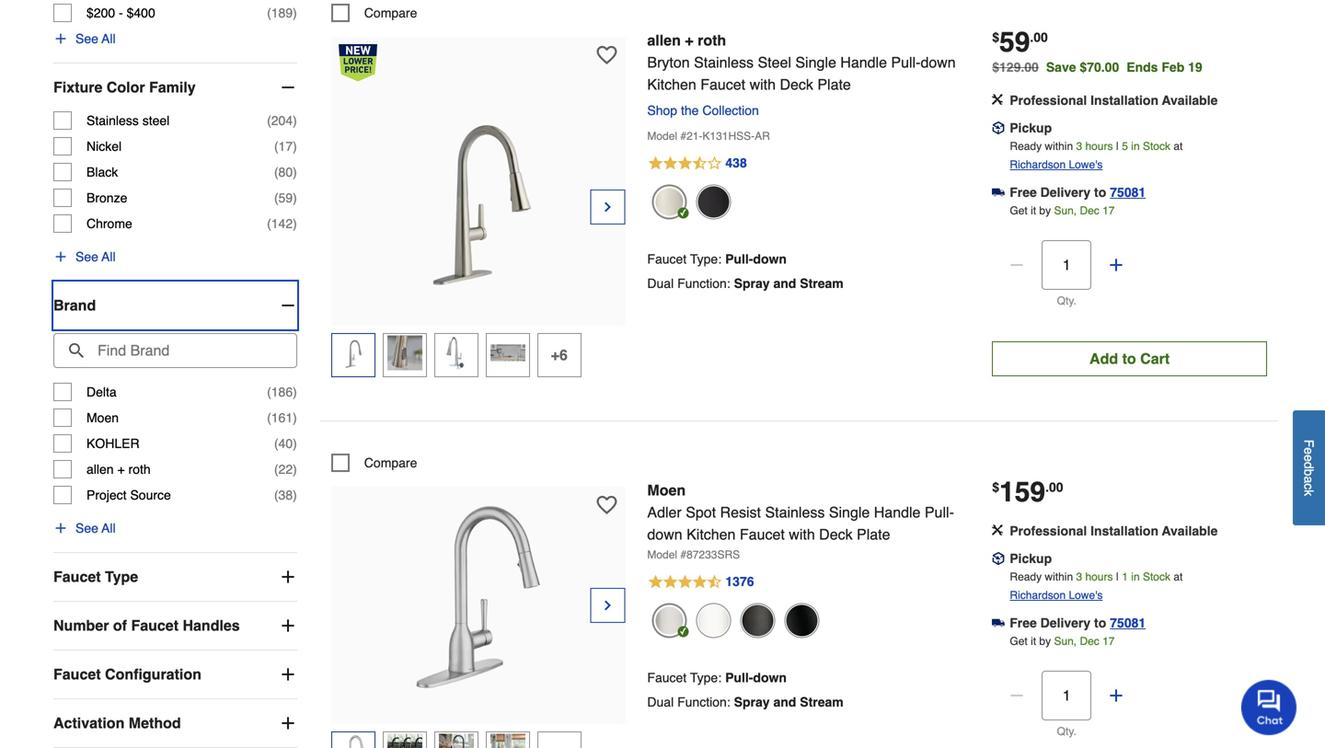 Task type: locate. For each thing, give the bounding box(es) containing it.
plus image inside activation method button
[[279, 714, 297, 733]]

stock inside ready within 3 hours | 5 in stock at richardson lowe's
[[1143, 140, 1171, 153]]

ready down $129.00
[[1010, 140, 1042, 153]]

3 for adler spot resist stainless single handle pull- down kitchen faucet with deck plate
[[1076, 571, 1083, 583]]

1 stock from the top
[[1143, 140, 1171, 153]]

stepper number input field with increment and decrement buttons number field for minus image to the top
[[1042, 240, 1092, 290]]

f e e d b a c k
[[1302, 440, 1317, 496]]

faucet left "type"
[[53, 568, 101, 586]]

1 75081 button from the top
[[1110, 183, 1146, 201]]

1 compare from the top
[[364, 5, 417, 20]]

in inside ready within 3 hours | 1 in stock at richardson lowe's
[[1132, 571, 1140, 583]]

resist
[[720, 504, 761, 521]]

1 pickup image from the top
[[993, 122, 1005, 134]]

0 horizontal spatial 59
[[279, 191, 293, 205]]

1 get from the top
[[1010, 204, 1028, 217]]

2 get it by sun, dec 17 from the top
[[1010, 635, 1115, 648]]

hours
[[1086, 140, 1113, 153], [1086, 571, 1113, 583]]

1 sun, from the top
[[1054, 204, 1077, 217]]

see
[[75, 31, 98, 46], [75, 250, 98, 264], [75, 521, 98, 536]]

type: down matte black image
[[690, 252, 722, 266]]

1 gallery item 0 image from the top
[[377, 97, 580, 300]]

lowe's for adler spot resist stainless single handle pull- down kitchen faucet with deck plate
[[1069, 589, 1103, 602]]

2 within from the top
[[1045, 571, 1073, 583]]

0 vertical spatial gallery item 0 image
[[377, 97, 580, 300]]

was price $129.00 element
[[993, 55, 1046, 74]]

f e e d b a c k button
[[1293, 410, 1326, 525]]

dec down ready within 3 hours | 5 in stock at richardson lowe's
[[1080, 204, 1100, 217]]

1 installation from the top
[[1091, 93, 1159, 108]]

faucet
[[701, 76, 746, 93], [647, 252, 687, 266], [740, 526, 785, 543], [53, 568, 101, 586], [131, 617, 179, 634], [53, 666, 101, 683], [647, 671, 687, 685]]

0 vertical spatial dec
[[1080, 204, 1100, 217]]

) down 22
[[293, 488, 297, 503]]

stainless inside moen adler spot resist stainless single handle pull- down kitchen faucet with deck plate model # 87233srs
[[765, 504, 825, 521]]

( 38 )
[[274, 488, 297, 503]]

pickup down $129.00
[[1010, 120, 1052, 135]]

75081 down 1
[[1110, 616, 1146, 630]]

chevron right image left spot resist stainless image
[[601, 596, 615, 615]]

) up ( 17 )
[[293, 113, 297, 128]]

allen inside allen + roth bryton stainless steel single handle pull-down kitchen faucet with deck plate
[[647, 32, 681, 49]]

75081 button down 5
[[1110, 183, 1146, 201]]

1 vertical spatial sun,
[[1054, 635, 1077, 648]]

ready inside ready within 3 hours | 1 in stock at richardson lowe's
[[1010, 571, 1042, 583]]

plate inside allen + roth bryton stainless steel single handle pull-down kitchen faucet with deck plate
[[818, 76, 851, 93]]

2 dec from the top
[[1080, 635, 1100, 648]]

chevron right image for adler spot resist stainless single handle pull- down kitchen faucet with deck plate
[[601, 596, 615, 615]]

1 vertical spatial professional installation available
[[1010, 524, 1218, 538]]

0 vertical spatial professional installation available
[[1010, 93, 1218, 108]]

1001327070 element
[[331, 454, 417, 472]]

get it by sun, dec 17 down ready within 3 hours | 5 in stock at richardson lowe's
[[1010, 204, 1115, 217]]

qty.
[[1057, 294, 1077, 307], [1057, 725, 1077, 738]]

+
[[685, 32, 694, 49], [117, 462, 125, 477]]

at inside ready within 3 hours | 1 in stock at richardson lowe's
[[1174, 571, 1183, 583]]

75081 button for adler spot resist stainless single handle pull- down kitchen faucet with deck plate
[[1110, 614, 1146, 632]]

free
[[1010, 185, 1037, 200], [1010, 616, 1037, 630]]

black
[[87, 165, 118, 180]]

e up d
[[1302, 448, 1317, 455]]

438
[[726, 155, 747, 170]]

2 richardson from the top
[[1010, 589, 1066, 602]]

minus image
[[1008, 256, 1027, 274], [279, 296, 297, 315], [1008, 687, 1027, 705]]

3 inside ready within 3 hours | 1 in stock at richardson lowe's
[[1076, 571, 1083, 583]]

with down steel
[[750, 76, 776, 93]]

allen for allen + roth
[[87, 462, 114, 477]]

ready inside ready within 3 hours | 5 in stock at richardson lowe's
[[1010, 140, 1042, 153]]

1 vertical spatial #
[[681, 549, 687, 561]]

( for 22
[[274, 462, 279, 477]]

) for ( 59 )
[[293, 191, 297, 205]]

+ inside allen + roth bryton stainless steel single handle pull-down kitchen faucet with deck plate
[[685, 32, 694, 49]]

see down $200
[[75, 31, 98, 46]]

1 vertical spatial pickup
[[1010, 551, 1052, 566]]

to down ready within 3 hours | 1 in stock at richardson lowe's
[[1095, 616, 1107, 630]]

1 vertical spatial in
[[1132, 571, 1140, 583]]

| inside ready within 3 hours | 5 in stock at richardson lowe's
[[1116, 140, 1119, 153]]

stainless for moen
[[765, 504, 825, 521]]

pull-
[[891, 54, 921, 71], [725, 252, 753, 266], [925, 504, 954, 521], [725, 671, 753, 685]]

plus image
[[53, 250, 68, 264], [1108, 256, 1126, 274], [53, 521, 68, 536], [279, 617, 297, 635], [279, 666, 297, 684], [279, 714, 297, 733]]

bryton
[[647, 54, 690, 71]]

1 available from the top
[[1162, 93, 1218, 108]]

(
[[267, 6, 271, 20], [267, 113, 271, 128], [274, 139, 279, 154], [274, 165, 279, 180], [274, 191, 279, 205], [267, 216, 271, 231], [267, 385, 271, 400], [267, 411, 271, 425], [274, 436, 279, 451], [274, 462, 279, 477], [274, 488, 279, 503]]

all down $200
[[102, 31, 116, 46]]

1 75081 from the top
[[1110, 185, 1146, 200]]

function: down 'chrome' image
[[678, 695, 731, 710]]

1 richardson lowe's button from the top
[[1010, 155, 1103, 174]]

pickup down $ 159 .00
[[1010, 551, 1052, 566]]

0 vertical spatial pickup image
[[993, 122, 1005, 134]]

2 vertical spatial to
[[1095, 616, 1107, 630]]

2 see from the top
[[75, 250, 98, 264]]

delivery down ready within 3 hours | 5 in stock at richardson lowe's
[[1041, 185, 1091, 200]]

1 qty. from the top
[[1057, 294, 1077, 307]]

dec
[[1080, 204, 1100, 217], [1080, 635, 1100, 648]]

1 vertical spatial stream
[[800, 695, 844, 710]]

| left 1
[[1116, 571, 1119, 583]]

within left 1
[[1045, 571, 1073, 583]]

0 vertical spatial in
[[1132, 140, 1140, 153]]

by for adler spot resist stainless single handle pull- down kitchen faucet with deck plate
[[1040, 635, 1051, 648]]

2 stream from the top
[[800, 695, 844, 710]]

faucet type: pull-down
[[647, 252, 787, 266], [647, 671, 787, 685]]

faucet down number
[[53, 666, 101, 683]]

to for bryton stainless steel single handle pull-down kitchen faucet with deck plate
[[1095, 185, 1107, 200]]

3 see all from the top
[[75, 521, 116, 536]]

chat invite button image
[[1242, 679, 1298, 735]]

( 161 )
[[267, 411, 297, 425]]

plus image
[[53, 31, 68, 46], [279, 568, 297, 586], [1108, 687, 1126, 705]]

0 horizontal spatial +
[[117, 462, 125, 477]]

ready for adler spot resist stainless single handle pull- down kitchen faucet with deck plate
[[1010, 571, 1042, 583]]

single up 1376 button
[[829, 504, 870, 521]]

compare
[[364, 5, 417, 20], [364, 456, 417, 470]]

0 vertical spatial truck filled image
[[993, 186, 1005, 199]]

kitchen
[[647, 76, 697, 93], [687, 526, 736, 543]]

2 | from the top
[[1116, 571, 1119, 583]]

2 faucet type: pull-down from the top
[[647, 671, 787, 685]]

in right 5
[[1132, 140, 1140, 153]]

1 vertical spatial $
[[993, 480, 1000, 495]]

plate up 1376 button
[[857, 526, 891, 543]]

0 vertical spatial roth
[[698, 32, 726, 49]]

the
[[681, 103, 699, 118]]

2 75081 from the top
[[1110, 616, 1146, 630]]

0 vertical spatial spray
[[734, 276, 770, 291]]

type: down 'chrome' image
[[690, 671, 722, 685]]

1 horizontal spatial stainless
[[694, 54, 754, 71]]

plus image inside the faucet configuration button
[[279, 666, 297, 684]]

by down ready within 3 hours | 1 in stock at richardson lowe's
[[1040, 635, 1051, 648]]

cart
[[1141, 350, 1170, 367]]

model down adler
[[647, 549, 678, 561]]

4 ) from the top
[[293, 165, 297, 180]]

sun, for adler spot resist stainless single handle pull- down kitchen faucet with deck plate
[[1054, 635, 1077, 648]]

in inside ready within 3 hours | 5 in stock at richardson lowe's
[[1132, 140, 1140, 153]]

$200
[[87, 6, 115, 20]]

1 in from the top
[[1132, 140, 1140, 153]]

0 vertical spatial to
[[1095, 185, 1107, 200]]

1 vertical spatial dual
[[647, 695, 674, 710]]

see all button down $200
[[53, 30, 116, 48]]

roth up the shop the collection link
[[698, 32, 726, 49]]

1 vertical spatial gallery item 0 image
[[377, 496, 580, 699]]

1 vertical spatial see all button
[[53, 248, 116, 266]]

hours left 5
[[1086, 140, 1113, 153]]

1 horizontal spatial moen
[[647, 482, 686, 499]]

0 vertical spatial stock
[[1143, 140, 1171, 153]]

single
[[796, 54, 837, 71], [829, 504, 870, 521]]

dual down spot resist stainless image
[[647, 695, 674, 710]]

1 type: from the top
[[690, 252, 722, 266]]

installation for bryton stainless steel single handle pull-down kitchen faucet with deck plate
[[1091, 93, 1159, 108]]

within inside ready within 3 hours | 5 in stock at richardson lowe's
[[1045, 140, 1073, 153]]

0 vertical spatial model
[[647, 130, 678, 143]]

activation method
[[53, 715, 181, 732]]

assembly image
[[993, 525, 1004, 536]]

1 get it by sun, dec 17 from the top
[[1010, 204, 1115, 217]]

75081 button
[[1110, 183, 1146, 201], [1110, 614, 1146, 632]]

0 vertical spatial kitchen
[[647, 76, 697, 93]]

kohler
[[87, 436, 140, 451]]

( for 40
[[274, 436, 279, 451]]

1 vertical spatial deck
[[819, 526, 853, 543]]

delivery down ready within 3 hours | 1 in stock at richardson lowe's
[[1041, 616, 1091, 630]]

1 vertical spatial ready
[[1010, 571, 1042, 583]]

) for ( 161 )
[[293, 411, 297, 425]]

free delivery to 75081 down ready within 3 hours | 1 in stock at richardson lowe's
[[1010, 616, 1146, 630]]

1 pickup from the top
[[1010, 120, 1052, 135]]

installation
[[1091, 93, 1159, 108], [1091, 524, 1159, 538]]

kitchen down bryton
[[647, 76, 697, 93]]

to down ready within 3 hours | 5 in stock at richardson lowe's
[[1095, 185, 1107, 200]]

1 within from the top
[[1045, 140, 1073, 153]]

chevron right image left stainless steel icon
[[601, 198, 615, 216]]

2 vertical spatial see all button
[[53, 519, 116, 538]]

142
[[271, 216, 293, 231]]

2 lowe's from the top
[[1069, 589, 1103, 602]]

1 vertical spatial by
[[1040, 635, 1051, 648]]

lowe's for bryton stainless steel single handle pull-down kitchen faucet with deck plate
[[1069, 158, 1103, 171]]

0 vertical spatial see all
[[75, 31, 116, 46]]

2 hours from the top
[[1086, 571, 1113, 583]]

1 it from the top
[[1031, 204, 1037, 217]]

get for adler spot resist stainless single handle pull- down kitchen faucet with deck plate
[[1010, 635, 1028, 648]]

1 horizontal spatial roth
[[698, 32, 726, 49]]

see all down $200
[[75, 31, 116, 46]]

1 all from the top
[[102, 31, 116, 46]]

2 vertical spatial stainless
[[765, 504, 825, 521]]

ready
[[1010, 140, 1042, 153], [1010, 571, 1042, 583]]

0 vertical spatial .00
[[1030, 30, 1048, 45]]

0 vertical spatial free
[[1010, 185, 1037, 200]]

allen up bryton
[[647, 32, 681, 49]]

by for bryton stainless steel single handle pull-down kitchen faucet with deck plate
[[1040, 204, 1051, 217]]

( 189 )
[[267, 6, 297, 20]]

at right 5
[[1174, 140, 1183, 153]]

gallery item 0 image
[[377, 97, 580, 300], [377, 496, 580, 699]]

1 vertical spatial professional
[[1010, 524, 1087, 538]]

8 ) from the top
[[293, 411, 297, 425]]

0 vertical spatial lowe's
[[1069, 158, 1103, 171]]

2 $ from the top
[[993, 480, 1000, 495]]

bronze
[[87, 191, 127, 205]]

0 vertical spatial +
[[685, 32, 694, 49]]

model down shop
[[647, 130, 678, 143]]

compare inside 1001327070 element
[[364, 456, 417, 470]]

$ inside $ 159 .00
[[993, 480, 1000, 495]]

stainless inside allen + roth bryton stainless steel single handle pull-down kitchen faucet with deck plate
[[694, 54, 754, 71]]

75081 down 5
[[1110, 185, 1146, 200]]

available
[[1162, 93, 1218, 108], [1162, 524, 1218, 538]]

2 e from the top
[[1302, 455, 1317, 462]]

stainless
[[694, 54, 754, 71], [87, 113, 139, 128], [765, 504, 825, 521]]

project source
[[87, 488, 171, 503]]

.00 for 59
[[1030, 30, 1048, 45]]

2 spray from the top
[[734, 695, 770, 710]]

2 by from the top
[[1040, 635, 1051, 648]]

new lower price image
[[339, 44, 377, 81]]

handles
[[183, 617, 240, 634]]

1 vertical spatial allen
[[87, 462, 114, 477]]

1 truck filled image from the top
[[993, 186, 1005, 199]]

0 horizontal spatial allen
[[87, 462, 114, 477]]

brand
[[53, 297, 96, 314]]

e
[[1302, 448, 1317, 455], [1302, 455, 1317, 462]]

2 vertical spatial all
[[102, 521, 116, 536]]

hours left 1
[[1086, 571, 1113, 583]]

59 down "80"
[[279, 191, 293, 205]]

professional installation available
[[1010, 93, 1218, 108], [1010, 524, 1218, 538]]

0 vertical spatial minus image
[[1008, 256, 1027, 274]]

within inside ready within 3 hours | 1 in stock at richardson lowe's
[[1045, 571, 1073, 583]]

2 delivery from the top
[[1041, 616, 1091, 630]]

sun, down ready within 3 hours | 1 in stock at richardson lowe's
[[1054, 635, 1077, 648]]

59
[[1000, 26, 1030, 58], [279, 191, 293, 205]]

allen for allen + roth bryton stainless steel single handle pull-down kitchen faucet with deck plate
[[647, 32, 681, 49]]

free delivery to 75081 for adler spot resist stainless single handle pull- down kitchen faucet with deck plate
[[1010, 616, 1146, 630]]

1 $ from the top
[[993, 30, 1000, 45]]

+ up the project source
[[117, 462, 125, 477]]

free down ready within 3 hours | 1 in stock at richardson lowe's
[[1010, 616, 1037, 630]]

1 delivery from the top
[[1041, 185, 1091, 200]]

1 chevron right image from the top
[[601, 198, 615, 216]]

get it by sun, dec 17 for bryton stainless steel single handle pull-down kitchen faucet with deck plate
[[1010, 204, 1115, 217]]

2 sun, from the top
[[1054, 635, 1077, 648]]

0 vertical spatial stream
[[800, 276, 844, 291]]

59 for $ 59 .00
[[1000, 26, 1030, 58]]

1 by from the top
[[1040, 204, 1051, 217]]

professional down save
[[1010, 93, 1087, 108]]

dual
[[647, 276, 674, 291], [647, 695, 674, 710]]

0 horizontal spatial deck
[[780, 76, 814, 93]]

1 professional from the top
[[1010, 93, 1087, 108]]

free down ready within 3 hours | 5 in stock at richardson lowe's
[[1010, 185, 1037, 200]]

to right add
[[1123, 350, 1137, 367]]

2 professional installation available from the top
[[1010, 524, 1218, 538]]

stock inside ready within 3 hours | 1 in stock at richardson lowe's
[[1143, 571, 1171, 583]]

compare inside 1002979846 element
[[364, 5, 417, 20]]

faucet type button
[[53, 553, 297, 601]]

) up minus icon
[[293, 6, 297, 20]]

shop
[[647, 103, 678, 118]]

installation up 1
[[1091, 524, 1159, 538]]

1 vertical spatial spray
[[734, 695, 770, 710]]

free delivery to 75081 for bryton stainless steel single handle pull-down kitchen faucet with deck plate
[[1010, 185, 1146, 200]]

dual function: spray and stream down matte black image
[[647, 276, 844, 291]]

17 down ready within 3 hours | 5 in stock at richardson lowe's
[[1103, 204, 1115, 217]]

stock for bryton stainless steel single handle pull-down kitchen faucet with deck plate
[[1143, 140, 1171, 153]]

) up "80"
[[293, 139, 297, 154]]

stainless up nickel
[[87, 113, 139, 128]]

faucet up the collection on the right of the page
[[701, 76, 746, 93]]

sun, down ready within 3 hours | 5 in stock at richardson lowe's
[[1054, 204, 1077, 217]]

add to cart button
[[993, 341, 1268, 376]]

10 ) from the top
[[293, 462, 297, 477]]

.00 inside $ 59 .00
[[1030, 30, 1048, 45]]

1 vertical spatial qty.
[[1057, 725, 1077, 738]]

1 vertical spatial handle
[[874, 504, 921, 521]]

truck filled image for bryton stainless steel single handle pull-down kitchen faucet with deck plate
[[993, 186, 1005, 199]]

plate
[[818, 76, 851, 93], [857, 526, 891, 543]]

get
[[1010, 204, 1028, 217], [1010, 635, 1028, 648]]

$200 - $400
[[87, 6, 155, 20]]

0 vertical spatial compare
[[364, 5, 417, 20]]

1 hours from the top
[[1086, 140, 1113, 153]]

1 see all from the top
[[75, 31, 116, 46]]

see all down chrome on the top of page
[[75, 250, 116, 264]]

model # 21-k131hss-ar
[[647, 130, 770, 143]]

lowe's inside ready within 3 hours | 5 in stock at richardson lowe's
[[1069, 158, 1103, 171]]

plate inside moen adler spot resist stainless single handle pull- down kitchen faucet with deck plate model # 87233srs
[[857, 526, 891, 543]]

0 vertical spatial single
[[796, 54, 837, 71]]

0 vertical spatial faucet type: pull-down
[[647, 252, 787, 266]]

0 vertical spatial stepper number input field with increment and decrement buttons number field
[[1042, 240, 1092, 290]]

$ for 159
[[993, 480, 1000, 495]]

2 compare from the top
[[364, 456, 417, 470]]

faucet type: pull-down down 'chrome' image
[[647, 671, 787, 685]]

1 horizontal spatial with
[[789, 526, 815, 543]]

deck inside moen adler spot resist stainless single handle pull- down kitchen faucet with deck plate model # 87233srs
[[819, 526, 853, 543]]

+6 button
[[537, 333, 582, 377]]

2 truck filled image from the top
[[993, 617, 1005, 630]]

roth inside allen + roth bryton stainless steel single handle pull-down kitchen faucet with deck plate
[[698, 32, 726, 49]]

2 see all button from the top
[[53, 248, 116, 266]]

) for ( 189 )
[[293, 6, 297, 20]]

2 available from the top
[[1162, 524, 1218, 538]]

richardson inside ready within 3 hours | 1 in stock at richardson lowe's
[[1010, 589, 1066, 602]]

#
[[681, 130, 687, 143], [681, 549, 687, 561]]

1 richardson from the top
[[1010, 158, 1066, 171]]

k
[[1302, 490, 1317, 496]]

with inside moen adler spot resist stainless single handle pull- down kitchen faucet with deck plate model # 87233srs
[[789, 526, 815, 543]]

9 ) from the top
[[293, 436, 297, 451]]

2 chevron right image from the top
[[601, 596, 615, 615]]

2 pickup image from the top
[[993, 552, 1005, 565]]

stepper number input field with increment and decrement buttons number field for the bottommost minus image
[[1042, 671, 1092, 721]]

2 get from the top
[[1010, 635, 1028, 648]]

( 17 )
[[274, 139, 297, 154]]

richardson
[[1010, 158, 1066, 171], [1010, 589, 1066, 602]]

1 horizontal spatial 59
[[1000, 26, 1030, 58]]

) up the ( 38 )
[[293, 462, 297, 477]]

1 stepper number input field with increment and decrement buttons number field from the top
[[1042, 240, 1092, 290]]

moen up adler
[[647, 482, 686, 499]]

get for bryton stainless steel single handle pull-down kitchen faucet with deck plate
[[1010, 204, 1028, 217]]

down inside allen + roth bryton stainless steel single handle pull-down kitchen faucet with deck plate
[[921, 54, 956, 71]]

handle
[[841, 54, 887, 71], [874, 504, 921, 521]]

0 vertical spatial chevron right image
[[601, 198, 615, 216]]

$ inside $ 59 .00
[[993, 30, 1000, 45]]

pickup
[[1010, 120, 1052, 135], [1010, 551, 1052, 566]]

1 vertical spatial truck filled image
[[993, 617, 1005, 630]]

thumbnail image
[[336, 336, 371, 371], [387, 336, 422, 371], [439, 336, 474, 371], [490, 336, 525, 371], [336, 734, 371, 748], [387, 734, 422, 748], [439, 734, 474, 748], [490, 734, 525, 748]]

dec for adler spot resist stainless single handle pull- down kitchen faucet with deck plate
[[1080, 635, 1100, 648]]

within for bryton stainless steel single handle pull-down kitchen faucet with deck plate
[[1045, 140, 1073, 153]]

| for bryton stainless steel single handle pull-down kitchen faucet with deck plate
[[1116, 140, 1119, 153]]

shop the collection
[[647, 103, 759, 118]]

1 vertical spatial pickup image
[[993, 552, 1005, 565]]

0 vertical spatial |
[[1116, 140, 1119, 153]]

truck filled image
[[993, 186, 1005, 199], [993, 617, 1005, 630]]

1 vertical spatial see
[[75, 250, 98, 264]]

0 vertical spatial all
[[102, 31, 116, 46]]

to inside button
[[1123, 350, 1137, 367]]

all down project
[[102, 521, 116, 536]]

dec down ready within 3 hours | 1 in stock at richardson lowe's
[[1080, 635, 1100, 648]]

delivery for adler spot resist stainless single handle pull- down kitchen faucet with deck plate
[[1041, 616, 1091, 630]]

hours inside ready within 3 hours | 5 in stock at richardson lowe's
[[1086, 140, 1113, 153]]

2 vertical spatial 17
[[1103, 635, 1115, 648]]

+ up bryton
[[685, 32, 694, 49]]

available for adler spot resist stainless single handle pull- down kitchen faucet with deck plate
[[1162, 524, 1218, 538]]

0 vertical spatial free delivery to 75081
[[1010, 185, 1146, 200]]

in
[[1132, 140, 1140, 153], [1132, 571, 1140, 583]]

1 vertical spatial minus image
[[279, 296, 297, 315]]

2 75081 button from the top
[[1110, 614, 1146, 632]]

$ 159 .00
[[993, 476, 1064, 508]]

1 vertical spatial 75081 button
[[1110, 614, 1146, 632]]

.00 inside $ 159 .00
[[1046, 480, 1064, 495]]

3 inside ready within 3 hours | 5 in stock at richardson lowe's
[[1076, 140, 1083, 153]]

| inside ready within 3 hours | 1 in stock at richardson lowe's
[[1116, 571, 1119, 583]]

with up 1376 button
[[789, 526, 815, 543]]

1 vertical spatial at
[[1174, 571, 1183, 583]]

a
[[1302, 476, 1317, 483]]

$ up assembly image
[[993, 480, 1000, 495]]

) down "80"
[[293, 191, 297, 205]]

0 vertical spatial deck
[[780, 76, 814, 93]]

handle inside allen + roth bryton stainless steel single handle pull-down kitchen faucet with deck plate
[[841, 54, 887, 71]]

moen inside moen adler spot resist stainless single handle pull- down kitchen faucet with deck plate model # 87233srs
[[647, 482, 686, 499]]

1002979846 element
[[331, 4, 417, 22]]

) down ( 17 )
[[293, 165, 297, 180]]

38
[[279, 488, 293, 503]]

1 vertical spatial dual function: spray and stream
[[647, 695, 844, 710]]

pickup image down assembly image
[[993, 552, 1005, 565]]

truck filled image for adler spot resist stainless single handle pull- down kitchen faucet with deck plate
[[993, 617, 1005, 630]]

add
[[1090, 350, 1119, 367]]

3 see all button from the top
[[53, 519, 116, 538]]

ends feb 19 element
[[1127, 60, 1210, 74]]

2 free delivery to 75081 from the top
[[1010, 616, 1146, 630]]

1 vertical spatial plate
[[857, 526, 891, 543]]

0 vertical spatial with
[[750, 76, 776, 93]]

1 model from the top
[[647, 130, 678, 143]]

3 left 1
[[1076, 571, 1083, 583]]

richardson inside ready within 3 hours | 5 in stock at richardson lowe's
[[1010, 158, 1066, 171]]

| for adler spot resist stainless single handle pull- down kitchen faucet with deck plate
[[1116, 571, 1119, 583]]

stainless for allen
[[694, 54, 754, 71]]

stainless steel
[[87, 113, 170, 128]]

1 lowe's from the top
[[1069, 158, 1103, 171]]

11 ) from the top
[[293, 488, 297, 503]]

2 type: from the top
[[690, 671, 722, 685]]

2 installation from the top
[[1091, 524, 1159, 538]]

dual function: spray and stream down mediterranean bronze image
[[647, 695, 844, 710]]

all down chrome on the top of page
[[102, 250, 116, 264]]

stainless up the collection on the right of the page
[[694, 54, 754, 71]]

2 richardson lowe's button from the top
[[1010, 586, 1103, 605]]

186
[[271, 385, 293, 400]]

3
[[1076, 140, 1083, 153], [1076, 571, 1083, 583]]

function: down matte black image
[[678, 276, 731, 291]]

0 vertical spatial 59
[[1000, 26, 1030, 58]]

all
[[102, 31, 116, 46], [102, 250, 116, 264], [102, 521, 116, 536]]

0 vertical spatial function:
[[678, 276, 731, 291]]

2 3 from the top
[[1076, 571, 1083, 583]]

0 vertical spatial plus image
[[53, 31, 68, 46]]

+6
[[551, 346, 568, 363]]

2 free from the top
[[1010, 616, 1037, 630]]

21-
[[687, 130, 703, 143]]

( for 59
[[274, 191, 279, 205]]

0 vertical spatial dual function: spray and stream
[[647, 276, 844, 291]]

1 | from the top
[[1116, 140, 1119, 153]]

189
[[271, 6, 293, 20]]

at for bryton stainless steel single handle pull-down kitchen faucet with deck plate
[[1174, 140, 1183, 153]]

1 horizontal spatial +
[[685, 32, 694, 49]]

richardson lowe's button for adler spot resist stainless single handle pull- down kitchen faucet with deck plate
[[1010, 586, 1103, 605]]

# down the
[[681, 130, 687, 143]]

deck
[[780, 76, 814, 93], [819, 526, 853, 543]]

2 ) from the top
[[293, 113, 297, 128]]

faucet type: pull-down down matte black image
[[647, 252, 787, 266]]

ready down $ 159 .00
[[1010, 571, 1042, 583]]

deck down steel
[[780, 76, 814, 93]]

0 vertical spatial by
[[1040, 204, 1051, 217]]

within left 5
[[1045, 140, 1073, 153]]

see all button down chrome on the top of page
[[53, 248, 116, 266]]

2 all from the top
[[102, 250, 116, 264]]

0 vertical spatial see
[[75, 31, 98, 46]]

chrome image
[[696, 603, 731, 638]]

lowe's
[[1069, 158, 1103, 171], [1069, 589, 1103, 602]]

gallery item 0 image for bryton stainless steel single handle pull-down kitchen faucet with deck plate
[[377, 97, 580, 300]]

0 vertical spatial richardson
[[1010, 158, 1066, 171]]

75081
[[1110, 185, 1146, 200], [1110, 616, 1146, 630]]

1 dec from the top
[[1080, 204, 1100, 217]]

2 stepper number input field with increment and decrement buttons number field from the top
[[1042, 671, 1092, 721]]

pull- inside moen adler spot resist stainless single handle pull- down kitchen faucet with deck plate model # 87233srs
[[925, 504, 954, 521]]

sun, for bryton stainless steel single handle pull-down kitchen faucet with deck plate
[[1054, 204, 1077, 217]]

0 vertical spatial handle
[[841, 54, 887, 71]]

1 dual from the top
[[647, 276, 674, 291]]

see all button down project
[[53, 519, 116, 538]]

1 vertical spatial |
[[1116, 571, 1119, 583]]

17 down ready within 3 hours | 1 in stock at richardson lowe's
[[1103, 635, 1115, 648]]

pickup image
[[993, 122, 1005, 134], [993, 552, 1005, 565]]

2 horizontal spatial stainless
[[765, 504, 825, 521]]

spot
[[686, 504, 716, 521]]

stock right 5
[[1143, 140, 1171, 153]]

1 vertical spatial 3
[[1076, 571, 1083, 583]]

minus image
[[279, 78, 297, 97]]

1 vertical spatial see all
[[75, 250, 116, 264]]

faucet right of
[[131, 617, 179, 634]]

2 # from the top
[[681, 549, 687, 561]]

stock right 1
[[1143, 571, 1171, 583]]

professional
[[1010, 93, 1087, 108], [1010, 524, 1087, 538]]

7 ) from the top
[[293, 385, 297, 400]]

hours inside ready within 3 hours | 1 in stock at richardson lowe's
[[1086, 571, 1113, 583]]

0 vertical spatial type:
[[690, 252, 722, 266]]

professional installation available up 1
[[1010, 524, 1218, 538]]

3 left 5
[[1076, 140, 1083, 153]]

kitchen up 87233srs
[[687, 526, 736, 543]]

lowe's inside ready within 3 hours | 1 in stock at richardson lowe's
[[1069, 589, 1103, 602]]

1 vertical spatial stepper number input field with increment and decrement buttons number field
[[1042, 671, 1092, 721]]

free delivery to 75081 down ready within 3 hours | 5 in stock at richardson lowe's
[[1010, 185, 1146, 200]]

2 in from the top
[[1132, 571, 1140, 583]]

1 at from the top
[[1174, 140, 1183, 153]]

1 horizontal spatial allen
[[647, 32, 681, 49]]

0 vertical spatial get
[[1010, 204, 1028, 217]]

at right 1
[[1174, 571, 1183, 583]]

17 for adler spot resist stainless single handle pull- down kitchen faucet with deck plate
[[1103, 635, 1115, 648]]

0 vertical spatial moen
[[87, 411, 119, 425]]

1 vertical spatial 59
[[279, 191, 293, 205]]

0 vertical spatial 75081 button
[[1110, 183, 1146, 201]]

project
[[87, 488, 127, 503]]

1 vertical spatial hours
[[1086, 571, 1113, 583]]

) up 22
[[293, 436, 297, 451]]

) for ( 80 )
[[293, 165, 297, 180]]

0 vertical spatial 75081
[[1110, 185, 1146, 200]]

) down the ( 59 )
[[293, 216, 297, 231]]

( for 80
[[274, 165, 279, 180]]

2 professional from the top
[[1010, 524, 1087, 538]]

at inside ready within 3 hours | 5 in stock at richardson lowe's
[[1174, 140, 1183, 153]]

chevron right image
[[601, 198, 615, 216], [601, 596, 615, 615]]

0 vertical spatial allen
[[647, 32, 681, 49]]

roth up the project source
[[128, 462, 151, 477]]

faucet inside button
[[53, 666, 101, 683]]

heart outline image
[[597, 495, 617, 515]]

1 vertical spatial compare
[[364, 456, 417, 470]]

dual down stainless steel icon
[[647, 276, 674, 291]]

actual price $159.00 element
[[993, 476, 1064, 508]]

Stepper number input field with increment and decrement buttons number field
[[1042, 240, 1092, 290], [1042, 671, 1092, 721]]

it for bryton stainless steel single handle pull-down kitchen faucet with deck plate
[[1031, 204, 1037, 217]]

roth
[[698, 32, 726, 49], [128, 462, 151, 477]]

0 horizontal spatial roth
[[128, 462, 151, 477]]

3 ) from the top
[[293, 139, 297, 154]]

) up 161
[[293, 385, 297, 400]]

1 ready from the top
[[1010, 140, 1042, 153]]

1 vertical spatial moen
[[647, 482, 686, 499]]

1 e from the top
[[1302, 448, 1317, 455]]

2 at from the top
[[1174, 571, 1183, 583]]

moen down delta
[[87, 411, 119, 425]]

( for 189
[[267, 6, 271, 20]]

allen up project
[[87, 462, 114, 477]]

heart outline image
[[597, 45, 617, 65]]

5 ) from the top
[[293, 191, 297, 205]]

1 vertical spatial kitchen
[[687, 526, 736, 543]]

professional installation available for bryton stainless steel single handle pull-down kitchen faucet with deck plate
[[1010, 93, 1218, 108]]

1 free delivery to 75081 from the top
[[1010, 185, 1146, 200]]



Task type: describe. For each thing, give the bounding box(es) containing it.
color
[[107, 79, 145, 96]]

) for ( 22 )
[[293, 462, 297, 477]]

savings save $70.00 element
[[1046, 60, 1210, 74]]

1 see all button from the top
[[53, 30, 116, 48]]

) for ( 40 )
[[293, 436, 297, 451]]

# inside moen adler spot resist stainless single handle pull- down kitchen faucet with deck plate model # 87233srs
[[681, 549, 687, 561]]

roth for allen + roth
[[128, 462, 151, 477]]

moen for moen
[[87, 411, 119, 425]]

fixture color family
[[53, 79, 196, 96]]

( for 17
[[274, 139, 279, 154]]

1 spray from the top
[[734, 276, 770, 291]]

) for ( 17 )
[[293, 139, 297, 154]]

40
[[279, 436, 293, 451]]

2 vertical spatial plus image
[[1108, 687, 1126, 705]]

-
[[119, 6, 123, 20]]

faucet inside moen adler spot resist stainless single handle pull- down kitchen faucet with deck plate model # 87233srs
[[740, 526, 785, 543]]

75081 for bryton stainless steel single handle pull-down kitchen faucet with deck plate
[[1110, 185, 1146, 200]]

faucet down spot resist stainless image
[[647, 671, 687, 685]]

2 and from the top
[[774, 695, 797, 710]]

it for adler spot resist stainless single handle pull- down kitchen faucet with deck plate
[[1031, 635, 1037, 648]]

of
[[113, 617, 127, 634]]

( 59 )
[[274, 191, 297, 205]]

f
[[1302, 440, 1317, 448]]

gallery item 0 image for adler spot resist stainless single handle pull- down kitchen faucet with deck plate
[[377, 496, 580, 699]]

k131hss-
[[703, 130, 755, 143]]

.00 for 159
[[1046, 480, 1064, 495]]

+ for allen + roth
[[117, 462, 125, 477]]

( for 204
[[267, 113, 271, 128]]

2 dual from the top
[[647, 695, 674, 710]]

2 dual function: spray and stream from the top
[[647, 695, 844, 710]]

59 for ( 59 )
[[279, 191, 293, 205]]

at for adler spot resist stainless single handle pull- down kitchen faucet with deck plate
[[1174, 571, 1183, 583]]

in for bryton stainless steel single handle pull-down kitchen faucet with deck plate
[[1132, 140, 1140, 153]]

compare for allen + roth
[[364, 5, 417, 20]]

pickup image for adler spot resist stainless single handle pull- down kitchen faucet with deck plate
[[993, 552, 1005, 565]]

faucet inside allen + roth bryton stainless steel single handle pull-down kitchen faucet with deck plate
[[701, 76, 746, 93]]

down inside moen adler spot resist stainless single handle pull- down kitchen faucet with deck plate model # 87233srs
[[647, 526, 683, 543]]

professional for bryton stainless steel single handle pull-down kitchen faucet with deck plate
[[1010, 93, 1087, 108]]

) for ( 142 )
[[293, 216, 297, 231]]

professional installation available for adler spot resist stainless single handle pull- down kitchen faucet with deck plate
[[1010, 524, 1218, 538]]

$70.00
[[1080, 60, 1120, 74]]

75081 button for bryton stainless steel single handle pull-down kitchen faucet with deck plate
[[1110, 183, 1146, 201]]

ends
[[1127, 60, 1158, 74]]

c
[[1302, 483, 1317, 490]]

spot resist stainless image
[[652, 603, 687, 638]]

minus image inside brand button
[[279, 296, 297, 315]]

( 204 )
[[267, 113, 297, 128]]

$ 59 .00
[[993, 26, 1048, 58]]

matte black image
[[696, 185, 731, 220]]

75081 for adler spot resist stainless single handle pull- down kitchen faucet with deck plate
[[1110, 616, 1146, 630]]

professional for adler spot resist stainless single handle pull- down kitchen faucet with deck plate
[[1010, 524, 1087, 538]]

$129.00
[[993, 60, 1039, 74]]

3.5 stars image
[[647, 153, 748, 175]]

$ for 59
[[993, 30, 1000, 45]]

d
[[1302, 462, 1317, 469]]

handle inside moen adler spot resist stainless single handle pull- down kitchen faucet with deck plate model # 87233srs
[[874, 504, 921, 521]]

installation for adler spot resist stainless single handle pull- down kitchen faucet with deck plate
[[1091, 524, 1159, 538]]

) for ( 186 )
[[293, 385, 297, 400]]

activation method button
[[53, 700, 297, 748]]

b
[[1302, 469, 1317, 476]]

1 faucet type: pull-down from the top
[[647, 252, 787, 266]]

19
[[1188, 60, 1203, 74]]

faucet inside 'button'
[[131, 617, 179, 634]]

4.5 stars image
[[647, 572, 755, 594]]

5
[[1122, 140, 1128, 153]]

159
[[1000, 476, 1046, 508]]

) for ( 204 )
[[293, 113, 297, 128]]

single inside allen + roth bryton stainless steel single handle pull-down kitchen faucet with deck plate
[[796, 54, 837, 71]]

family
[[149, 79, 196, 96]]

( for 186
[[267, 385, 271, 400]]

( for 38
[[274, 488, 279, 503]]

3 see from the top
[[75, 521, 98, 536]]

nickel
[[87, 139, 122, 154]]

single inside moen adler spot resist stainless single handle pull- down kitchen faucet with deck plate model # 87233srs
[[829, 504, 870, 521]]

plus image inside number of faucet handles 'button'
[[279, 617, 297, 635]]

delta
[[87, 385, 117, 400]]

feb
[[1162, 60, 1185, 74]]

1 stream from the top
[[800, 276, 844, 291]]

( 80 )
[[274, 165, 297, 180]]

fixture
[[53, 79, 102, 96]]

model inside moen adler spot resist stainless single handle pull- down kitchen faucet with deck plate model # 87233srs
[[647, 549, 678, 561]]

204
[[271, 113, 293, 128]]

80
[[279, 165, 293, 180]]

kitchen inside moen adler spot resist stainless single handle pull- down kitchen faucet with deck plate model # 87233srs
[[687, 526, 736, 543]]

87233srs
[[687, 549, 740, 561]]

pickup for adler spot resist stainless single handle pull- down kitchen faucet with deck plate
[[1010, 551, 1052, 566]]

in for adler spot resist stainless single handle pull- down kitchen faucet with deck plate
[[1132, 571, 1140, 583]]

( 142 )
[[267, 216, 297, 231]]

pickup for bryton stainless steel single handle pull-down kitchen faucet with deck plate
[[1010, 120, 1052, 135]]

method
[[129, 715, 181, 732]]

dec for bryton stainless steel single handle pull-down kitchen faucet with deck plate
[[1080, 204, 1100, 217]]

hours for adler spot resist stainless single handle pull- down kitchen faucet with deck plate
[[1086, 571, 1113, 583]]

allen + roth bryton stainless steel single handle pull-down kitchen faucet with deck plate
[[647, 32, 956, 93]]

faucet down stainless steel icon
[[647, 252, 687, 266]]

to for adler spot resist stainless single handle pull- down kitchen faucet with deck plate
[[1095, 616, 1107, 630]]

moen for moen adler spot resist stainless single handle pull- down kitchen faucet with deck plate model # 87233srs
[[647, 482, 686, 499]]

richardson for bryton stainless steel single handle pull-down kitchen faucet with deck plate
[[1010, 158, 1066, 171]]

chevron right image for bryton stainless steel single handle pull-down kitchen faucet with deck plate
[[601, 198, 615, 216]]

faucet inside button
[[53, 568, 101, 586]]

2 function: from the top
[[678, 695, 731, 710]]

compare for moen
[[364, 456, 417, 470]]

0 vertical spatial 17
[[279, 139, 293, 154]]

delivery for bryton stainless steel single handle pull-down kitchen faucet with deck plate
[[1041, 185, 1091, 200]]

within for adler spot resist stainless single handle pull- down kitchen faucet with deck plate
[[1045, 571, 1073, 583]]

actual price $59.00 element
[[993, 26, 1048, 58]]

fixture color family button
[[53, 64, 297, 111]]

ready within 3 hours | 1 in stock at richardson lowe's
[[1010, 571, 1183, 602]]

moen adler spot resist stainless single handle pull- down kitchen faucet with deck plate model # 87233srs
[[647, 482, 954, 561]]

stock for adler spot resist stainless single handle pull- down kitchen faucet with deck plate
[[1143, 571, 1171, 583]]

with inside allen + roth bryton stainless steel single handle pull-down kitchen faucet with deck plate
[[750, 76, 776, 93]]

1 function: from the top
[[678, 276, 731, 291]]

deck inside allen + roth bryton stainless steel single handle pull-down kitchen faucet with deck plate
[[780, 76, 814, 93]]

( for 142
[[267, 216, 271, 231]]

) for ( 38 )
[[293, 488, 297, 503]]

2 see all from the top
[[75, 250, 116, 264]]

type
[[105, 568, 138, 586]]

assembly image
[[993, 94, 1004, 105]]

Find Brand text field
[[53, 333, 297, 368]]

1 see from the top
[[75, 31, 98, 46]]

get it by sun, dec 17 for adler spot resist stainless single handle pull- down kitchen faucet with deck plate
[[1010, 635, 1115, 648]]

faucet configuration button
[[53, 651, 297, 699]]

adler
[[647, 504, 682, 521]]

1 and from the top
[[774, 276, 797, 291]]

configuration
[[105, 666, 201, 683]]

activation
[[53, 715, 125, 732]]

( 40 )
[[274, 436, 297, 451]]

free for bryton stainless steel single handle pull-down kitchen faucet with deck plate
[[1010, 185, 1037, 200]]

add to cart
[[1090, 350, 1170, 367]]

ready within 3 hours | 5 in stock at richardson lowe's
[[1010, 140, 1183, 171]]

pull- inside allen + roth bryton stainless steel single handle pull-down kitchen faucet with deck plate
[[891, 54, 921, 71]]

stainless steel image
[[652, 185, 687, 220]]

number
[[53, 617, 109, 634]]

1 # from the top
[[681, 130, 687, 143]]

steel
[[142, 113, 170, 128]]

richardson lowe's button for bryton stainless steel single handle pull-down kitchen faucet with deck plate
[[1010, 155, 1103, 174]]

$129.00 save $70.00 ends feb 19
[[993, 60, 1203, 74]]

steel
[[758, 54, 792, 71]]

17 for bryton stainless steel single handle pull-down kitchen faucet with deck plate
[[1103, 204, 1115, 217]]

1376 button
[[647, 572, 970, 594]]

pickup image for bryton stainless steel single handle pull-down kitchen faucet with deck plate
[[993, 122, 1005, 134]]

22
[[279, 462, 293, 477]]

$400
[[127, 6, 155, 20]]

( 186 )
[[267, 385, 297, 400]]

chrome
[[87, 216, 132, 231]]

1 dual function: spray and stream from the top
[[647, 276, 844, 291]]

( 22 )
[[274, 462, 297, 477]]

+ for allen + roth bryton stainless steel single handle pull-down kitchen faucet with deck plate
[[685, 32, 694, 49]]

2 qty. from the top
[[1057, 725, 1077, 738]]

collection
[[703, 103, 759, 118]]

1376
[[726, 574, 754, 589]]

number of faucet handles
[[53, 617, 240, 634]]

source
[[130, 488, 171, 503]]

richardson for adler spot resist stainless single handle pull- down kitchen faucet with deck plate
[[1010, 589, 1066, 602]]

1 vertical spatial stainless
[[87, 113, 139, 128]]

free for adler spot resist stainless single handle pull- down kitchen faucet with deck plate
[[1010, 616, 1037, 630]]

( for 161
[[267, 411, 271, 425]]

kitchen inside allen + roth bryton stainless steel single handle pull-down kitchen faucet with deck plate
[[647, 76, 697, 93]]

shop the collection link
[[647, 103, 767, 118]]

available for bryton stainless steel single handle pull-down kitchen faucet with deck plate
[[1162, 93, 1218, 108]]

3 all from the top
[[102, 521, 116, 536]]

mediterranean bronze image
[[740, 603, 775, 638]]

faucet configuration
[[53, 666, 201, 683]]

161
[[271, 411, 293, 425]]

roth for allen + roth bryton stainless steel single handle pull-down kitchen faucet with deck plate
[[698, 32, 726, 49]]

2 vertical spatial minus image
[[1008, 687, 1027, 705]]

ready for bryton stainless steel single handle pull-down kitchen faucet with deck plate
[[1010, 140, 1042, 153]]

brand button
[[53, 282, 297, 330]]

faucet type
[[53, 568, 138, 586]]

allen + roth
[[87, 462, 151, 477]]

hours for bryton stainless steel single handle pull-down kitchen faucet with deck plate
[[1086, 140, 1113, 153]]

1
[[1122, 571, 1128, 583]]

3 for bryton stainless steel single handle pull-down kitchen faucet with deck plate
[[1076, 140, 1083, 153]]

matte black image
[[785, 603, 820, 638]]

ar
[[755, 130, 770, 143]]

plus image inside faucet type button
[[279, 568, 297, 586]]



Task type: vqa. For each thing, say whether or not it's contained in the screenshot.


